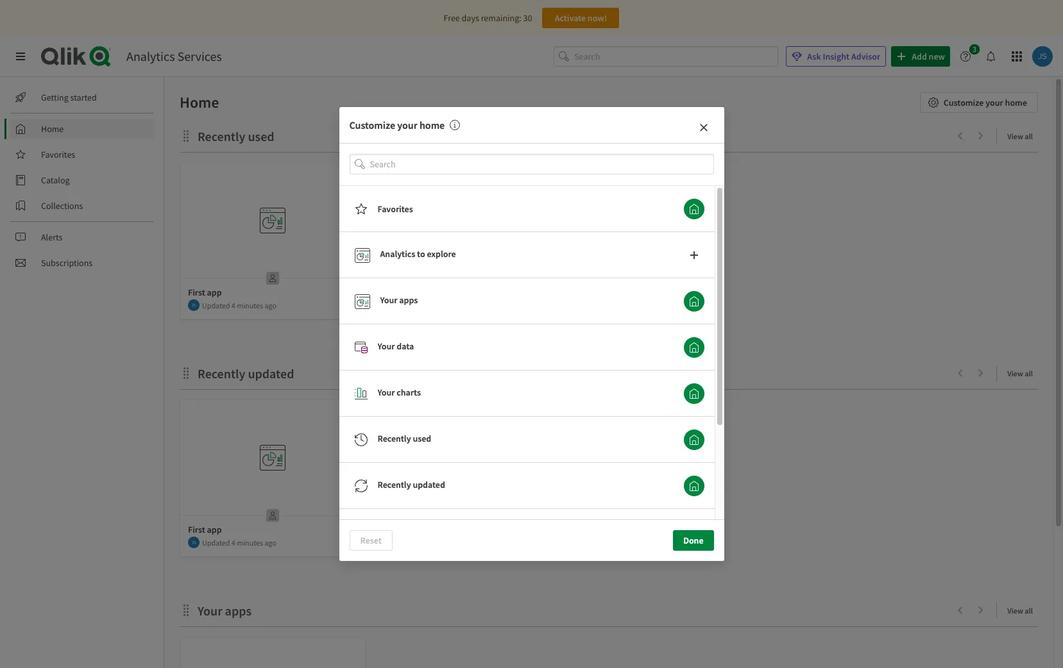 Task type: describe. For each thing, give the bounding box(es) containing it.
Your apps button
[[684, 292, 704, 312]]

Recently used button
[[684, 430, 704, 451]]

apps inside home main content
[[225, 603, 252, 619]]

recently updated inside home main content
[[198, 366, 294, 382]]

updated for recently updated
[[202, 538, 230, 548]]

updated inside home main content
[[248, 366, 294, 382]]

advisor
[[852, 51, 881, 62]]

activate
[[555, 12, 586, 24]]

Your charts button
[[684, 384, 704, 404]]

customize inside dialog
[[350, 119, 395, 131]]

4 for used
[[232, 301, 235, 310]]

collections link
[[10, 196, 154, 216]]

now!
[[588, 12, 607, 24]]

favorites inside navigation pane element
[[41, 149, 75, 160]]

search text field inside customize your home dialog
[[370, 154, 714, 175]]

catalog
[[41, 175, 70, 186]]

Recently updated button
[[684, 476, 704, 497]]

activate now!
[[555, 12, 607, 24]]

collections
[[41, 200, 83, 212]]

favorites link
[[10, 144, 154, 165]]

to
[[417, 248, 425, 260]]

view all for recently updated
[[1008, 369, 1033, 379]]

used inside home main content
[[248, 128, 274, 144]]

activate now! link
[[543, 8, 620, 28]]

customize your home dialog
[[339, 107, 724, 648]]

home inside button
[[1006, 97, 1028, 108]]

done
[[684, 535, 704, 547]]

subscriptions
[[41, 257, 93, 269]]

all for your apps
[[1025, 607, 1033, 616]]

insight
[[823, 51, 850, 62]]

first app for recently updated
[[188, 524, 222, 536]]

getting started link
[[10, 87, 154, 108]]

customize your home inside button
[[944, 97, 1028, 108]]

catalog link
[[10, 170, 154, 191]]

home inside dialog
[[420, 119, 445, 131]]

recently updated inside customize your home dialog
[[378, 479, 445, 491]]

used inside customize your home dialog
[[413, 433, 431, 445]]

your charts
[[378, 387, 421, 398]]

data
[[397, 341, 414, 352]]

view all link for your apps
[[1008, 603, 1039, 619]]

done button
[[673, 531, 714, 551]]

ask
[[808, 51, 821, 62]]

customize your home inside dialog
[[350, 119, 445, 131]]

your inside customize your home dialog
[[397, 119, 418, 131]]

jacob simon element for recently updated
[[188, 537, 200, 549]]

getting started
[[41, 92, 97, 103]]

personal element for recently used
[[263, 268, 283, 289]]

recently used link
[[198, 128, 280, 144]]

app for recently used
[[207, 287, 222, 298]]

view for recently updated
[[1008, 369, 1024, 379]]

home inside main content
[[180, 92, 219, 112]]

analytics for analytics services
[[126, 48, 175, 64]]

getting
[[41, 92, 69, 103]]

Your data button
[[684, 338, 704, 358]]

home inside navigation pane element
[[41, 123, 64, 135]]

recently used inside home main content
[[198, 128, 274, 144]]

your data
[[378, 341, 414, 352]]

analytics for analytics to explore
[[380, 248, 416, 260]]



Task type: locate. For each thing, give the bounding box(es) containing it.
jacob simon image
[[188, 300, 200, 311], [188, 537, 200, 549]]

1 vertical spatial ago
[[265, 538, 277, 548]]

your
[[380, 294, 398, 306], [378, 341, 395, 352], [378, 387, 395, 398], [198, 603, 222, 619]]

home up move collection image
[[180, 92, 219, 112]]

move collection image for your
[[180, 604, 193, 617]]

ask insight advisor
[[808, 51, 881, 62]]

1 horizontal spatial customize your home
[[944, 97, 1028, 108]]

all
[[1025, 132, 1033, 141], [1025, 369, 1033, 379], [1025, 607, 1033, 616]]

0 horizontal spatial updated
[[248, 366, 294, 382]]

home main content
[[159, 77, 1064, 669]]

your apps
[[380, 294, 418, 306], [198, 603, 252, 619]]

apps inside customize your home dialog
[[399, 294, 418, 306]]

2 first app from the top
[[188, 524, 222, 536]]

view all for your apps
[[1008, 607, 1033, 616]]

2 all from the top
[[1025, 369, 1033, 379]]

0 horizontal spatial analytics
[[126, 48, 175, 64]]

0 vertical spatial your
[[986, 97, 1004, 108]]

your apps link
[[198, 603, 257, 619]]

0 vertical spatial jacob simon element
[[188, 300, 200, 311]]

0 horizontal spatial home
[[420, 119, 445, 131]]

free days remaining: 30
[[444, 12, 532, 24]]

1 vertical spatial jacob simon image
[[188, 537, 200, 549]]

updated
[[248, 366, 294, 382], [413, 479, 445, 491]]

favorites inside customize your home dialog
[[378, 203, 413, 215]]

your for your charts button
[[378, 387, 395, 398]]

updated for recently used
[[202, 301, 230, 310]]

1 move collection image from the top
[[180, 367, 193, 380]]

1 vertical spatial recently updated
[[378, 479, 445, 491]]

recently
[[198, 128, 245, 144], [198, 366, 245, 382], [378, 433, 411, 445], [378, 479, 411, 491]]

1 horizontal spatial recently updated
[[378, 479, 445, 491]]

analytics services
[[126, 48, 222, 64]]

minutes
[[237, 301, 263, 310], [237, 538, 263, 548]]

home down "getting"
[[41, 123, 64, 135]]

0 horizontal spatial favorites
[[41, 149, 75, 160]]

1 updated 4 minutes ago from the top
[[202, 301, 277, 310]]

customize
[[944, 97, 984, 108], [350, 119, 395, 131]]

2 first from the top
[[188, 524, 205, 536]]

recently used
[[198, 128, 274, 144], [378, 433, 431, 445]]

move collection image
[[180, 129, 193, 142]]

0 vertical spatial customize your home
[[944, 97, 1028, 108]]

jacob simon element for recently used
[[188, 300, 200, 311]]

1 vertical spatial view all link
[[1008, 365, 1039, 381]]

0 vertical spatial minutes
[[237, 301, 263, 310]]

0 vertical spatial view
[[1008, 132, 1024, 141]]

0 horizontal spatial customize
[[350, 119, 395, 131]]

jacob simon image for recently used
[[188, 300, 200, 311]]

Favorites button
[[684, 199, 704, 220]]

recently used inside customize your home dialog
[[378, 433, 431, 445]]

navigation pane element
[[0, 82, 164, 279]]

days
[[462, 12, 479, 24]]

move collection image left recently updated 'link'
[[180, 367, 193, 380]]

ago
[[265, 301, 277, 310], [265, 538, 277, 548]]

minutes for updated
[[237, 538, 263, 548]]

1 first app from the top
[[188, 287, 222, 298]]

0 horizontal spatial recently updated
[[198, 366, 294, 382]]

1 horizontal spatial updated
[[413, 479, 445, 491]]

close image
[[699, 123, 709, 133]]

1 horizontal spatial recently used
[[378, 433, 431, 445]]

2 jacob simon image from the top
[[188, 537, 200, 549]]

view
[[1008, 132, 1024, 141], [1008, 369, 1024, 379], [1008, 607, 1024, 616]]

2 view all link from the top
[[1008, 365, 1039, 381]]

0 horizontal spatial your
[[397, 119, 418, 131]]

analytics to explore
[[380, 248, 456, 260]]

first app
[[188, 287, 222, 298], [188, 524, 222, 536]]

favorites up analytics to explore
[[378, 203, 413, 215]]

home link
[[10, 119, 154, 139]]

1 horizontal spatial home
[[1006, 97, 1028, 108]]

recently used down charts
[[378, 433, 431, 445]]

2 ago from the top
[[265, 538, 277, 548]]

charts
[[397, 387, 421, 398]]

1 first from the top
[[188, 287, 205, 298]]

your apps inside home main content
[[198, 603, 252, 619]]

home
[[180, 92, 219, 112], [41, 123, 64, 135]]

2 vertical spatial all
[[1025, 607, 1033, 616]]

updated
[[202, 301, 230, 310], [202, 538, 230, 548]]

1 updated from the top
[[202, 301, 230, 310]]

2 minutes from the top
[[237, 538, 263, 548]]

recently updated link
[[198, 366, 299, 382]]

0 vertical spatial personal element
[[263, 268, 283, 289]]

app for recently updated
[[207, 524, 222, 536]]

1 vertical spatial 4
[[232, 538, 235, 548]]

first for recently used
[[188, 287, 205, 298]]

0 vertical spatial first app
[[188, 287, 222, 298]]

alerts
[[41, 232, 63, 243]]

1 personal element from the top
[[263, 268, 283, 289]]

1 minutes from the top
[[237, 301, 263, 310]]

30
[[523, 12, 532, 24]]

recently used right move collection image
[[198, 128, 274, 144]]

0 vertical spatial search text field
[[575, 46, 779, 67]]

1 horizontal spatial analytics
[[380, 248, 416, 260]]

1 all from the top
[[1025, 132, 1033, 141]]

jacob simon image for recently updated
[[188, 537, 200, 549]]

app
[[207, 287, 222, 298], [207, 524, 222, 536]]

customize your home button
[[920, 92, 1039, 113]]

services
[[177, 48, 222, 64]]

4
[[232, 301, 235, 310], [232, 538, 235, 548]]

2 personal element from the top
[[263, 506, 283, 526]]

2 move collection image from the top
[[180, 604, 193, 617]]

view for your apps
[[1008, 607, 1024, 616]]

analytics services element
[[126, 48, 222, 64]]

2 updated 4 minutes ago from the top
[[202, 538, 277, 548]]

0 vertical spatial your apps
[[380, 294, 418, 306]]

1 vertical spatial first
[[188, 524, 205, 536]]

Search text field
[[575, 46, 779, 67], [370, 154, 714, 175]]

0 horizontal spatial apps
[[225, 603, 252, 619]]

1 horizontal spatial customize
[[944, 97, 984, 108]]

first app for recently used
[[188, 287, 222, 298]]

1 vertical spatial favorites
[[378, 203, 413, 215]]

1 vertical spatial first app
[[188, 524, 222, 536]]

1 vertical spatial customize your home
[[350, 119, 445, 131]]

1 app from the top
[[207, 287, 222, 298]]

updated 4 minutes ago for updated
[[202, 538, 277, 548]]

1 vertical spatial home
[[420, 119, 445, 131]]

0 vertical spatial app
[[207, 287, 222, 298]]

home
[[1006, 97, 1028, 108], [420, 119, 445, 131]]

0 horizontal spatial your apps
[[198, 603, 252, 619]]

0 vertical spatial move collection image
[[180, 367, 193, 380]]

1 horizontal spatial used
[[413, 433, 431, 445]]

first
[[188, 287, 205, 298], [188, 524, 205, 536]]

1 vertical spatial your
[[397, 119, 418, 131]]

2 vertical spatial view all
[[1008, 607, 1033, 616]]

0 vertical spatial 4
[[232, 301, 235, 310]]

0 horizontal spatial used
[[248, 128, 274, 144]]

Analytics to explore button
[[684, 245, 704, 266]]

1 4 from the top
[[232, 301, 235, 310]]

2 view all from the top
[[1008, 369, 1033, 379]]

1 vertical spatial apps
[[225, 603, 252, 619]]

move collection image
[[180, 367, 193, 380], [180, 604, 193, 617]]

1 jacob simon image from the top
[[188, 300, 200, 311]]

1 horizontal spatial home
[[180, 92, 219, 112]]

4 for updated
[[232, 538, 235, 548]]

1 vertical spatial minutes
[[237, 538, 263, 548]]

move collection image for recently
[[180, 367, 193, 380]]

1 view from the top
[[1008, 132, 1024, 141]]

1 vertical spatial move collection image
[[180, 604, 193, 617]]

1 horizontal spatial favorites
[[378, 203, 413, 215]]

1 vertical spatial jacob simon element
[[188, 537, 200, 549]]

1 vertical spatial search text field
[[370, 154, 714, 175]]

0 vertical spatial view all
[[1008, 132, 1033, 141]]

0 vertical spatial analytics
[[126, 48, 175, 64]]

apps
[[399, 294, 418, 306], [225, 603, 252, 619]]

3 all from the top
[[1025, 607, 1033, 616]]

0 horizontal spatial recently used
[[198, 128, 274, 144]]

0 vertical spatial all
[[1025, 132, 1033, 141]]

0 vertical spatial jacob simon image
[[188, 300, 200, 311]]

1 jacob simon element from the top
[[188, 300, 200, 311]]

0 vertical spatial favorites
[[41, 149, 75, 160]]

explore
[[427, 248, 456, 260]]

1 vertical spatial your apps
[[198, 603, 252, 619]]

2 view from the top
[[1008, 369, 1024, 379]]

favorites
[[41, 149, 75, 160], [378, 203, 413, 215]]

1 ago from the top
[[265, 301, 277, 310]]

view all link
[[1008, 128, 1039, 144], [1008, 365, 1039, 381], [1008, 603, 1039, 619]]

0 vertical spatial updated
[[248, 366, 294, 382]]

1 vertical spatial view all
[[1008, 369, 1033, 379]]

0 horizontal spatial customize your home
[[350, 119, 445, 131]]

alerts link
[[10, 227, 154, 248]]

free
[[444, 12, 460, 24]]

1 horizontal spatial your apps
[[380, 294, 418, 306]]

your for your data button
[[378, 341, 395, 352]]

1 vertical spatial updated 4 minutes ago
[[202, 538, 277, 548]]

1 vertical spatial updated
[[413, 479, 445, 491]]

3 view all link from the top
[[1008, 603, 1039, 619]]

0 vertical spatial used
[[248, 128, 274, 144]]

view for recently used
[[1008, 132, 1024, 141]]

1 horizontal spatial apps
[[399, 294, 418, 306]]

used
[[248, 128, 274, 144], [413, 433, 431, 445]]

favorites up 'catalog'
[[41, 149, 75, 160]]

your
[[986, 97, 1004, 108], [397, 119, 418, 131]]

0 vertical spatial home
[[180, 92, 219, 112]]

recently updated
[[198, 366, 294, 382], [378, 479, 445, 491]]

jacob simon element
[[188, 300, 200, 311], [188, 537, 200, 549]]

first for recently updated
[[188, 524, 205, 536]]

2 updated from the top
[[202, 538, 230, 548]]

0 vertical spatial apps
[[399, 294, 418, 306]]

1 horizontal spatial your
[[986, 97, 1004, 108]]

2 vertical spatial view
[[1008, 607, 1024, 616]]

close sidebar menu image
[[15, 51, 26, 62]]

view all link for recently updated
[[1008, 365, 1039, 381]]

ago for used
[[265, 301, 277, 310]]

your inside customize your home button
[[986, 97, 1004, 108]]

3 view all from the top
[[1008, 607, 1033, 616]]

0 horizontal spatial home
[[41, 123, 64, 135]]

0 vertical spatial view all link
[[1008, 128, 1039, 144]]

your for your apps 'button'
[[380, 294, 398, 306]]

searchbar element
[[554, 46, 779, 67]]

all for recently used
[[1025, 132, 1033, 141]]

2 4 from the top
[[232, 538, 235, 548]]

customize inside button
[[944, 97, 984, 108]]

view all
[[1008, 132, 1033, 141], [1008, 369, 1033, 379], [1008, 607, 1033, 616]]

all for recently updated
[[1025, 369, 1033, 379]]

minutes for used
[[237, 301, 263, 310]]

view all link for recently used
[[1008, 128, 1039, 144]]

1 view all from the top
[[1008, 132, 1033, 141]]

0 vertical spatial home
[[1006, 97, 1028, 108]]

0 vertical spatial customize
[[944, 97, 984, 108]]

updated 4 minutes ago
[[202, 301, 277, 310], [202, 538, 277, 548]]

1 vertical spatial customize
[[350, 119, 395, 131]]

1 vertical spatial app
[[207, 524, 222, 536]]

1 vertical spatial personal element
[[263, 506, 283, 526]]

1 vertical spatial home
[[41, 123, 64, 135]]

0 vertical spatial ago
[[265, 301, 277, 310]]

remaining:
[[481, 12, 522, 24]]

move collection image left your apps link
[[180, 604, 193, 617]]

your apps inside customize your home dialog
[[380, 294, 418, 306]]

updated 4 minutes ago for used
[[202, 301, 277, 310]]

personal element
[[263, 268, 283, 289], [263, 506, 283, 526]]

2 jacob simon element from the top
[[188, 537, 200, 549]]

subscriptions link
[[10, 253, 154, 273]]

updated inside customize your home dialog
[[413, 479, 445, 491]]

personal element for recently updated
[[263, 506, 283, 526]]

analytics left to on the left
[[380, 248, 416, 260]]

view all for recently used
[[1008, 132, 1033, 141]]

1 view all link from the top
[[1008, 128, 1039, 144]]

0 vertical spatial updated
[[202, 301, 230, 310]]

your inside home main content
[[198, 603, 222, 619]]

0 vertical spatial recently updated
[[198, 366, 294, 382]]

1 vertical spatial used
[[413, 433, 431, 445]]

1 vertical spatial analytics
[[380, 248, 416, 260]]

2 app from the top
[[207, 524, 222, 536]]

0 vertical spatial recently used
[[198, 128, 274, 144]]

1 vertical spatial updated
[[202, 538, 230, 548]]

ask insight advisor button
[[786, 46, 887, 67]]

analytics
[[126, 48, 175, 64], [380, 248, 416, 260]]

0 vertical spatial updated 4 minutes ago
[[202, 301, 277, 310]]

1 vertical spatial view
[[1008, 369, 1024, 379]]

analytics left services
[[126, 48, 175, 64]]

started
[[70, 92, 97, 103]]

ago for updated
[[265, 538, 277, 548]]

0 vertical spatial first
[[188, 287, 205, 298]]

1 vertical spatial all
[[1025, 369, 1033, 379]]

3 view from the top
[[1008, 607, 1024, 616]]

1 vertical spatial recently used
[[378, 433, 431, 445]]

analytics inside customize your home dialog
[[380, 248, 416, 260]]

customize your home
[[944, 97, 1028, 108], [350, 119, 445, 131]]

2 vertical spatial view all link
[[1008, 603, 1039, 619]]



Task type: vqa. For each thing, say whether or not it's contained in the screenshot.
bottommost Customize
yes



